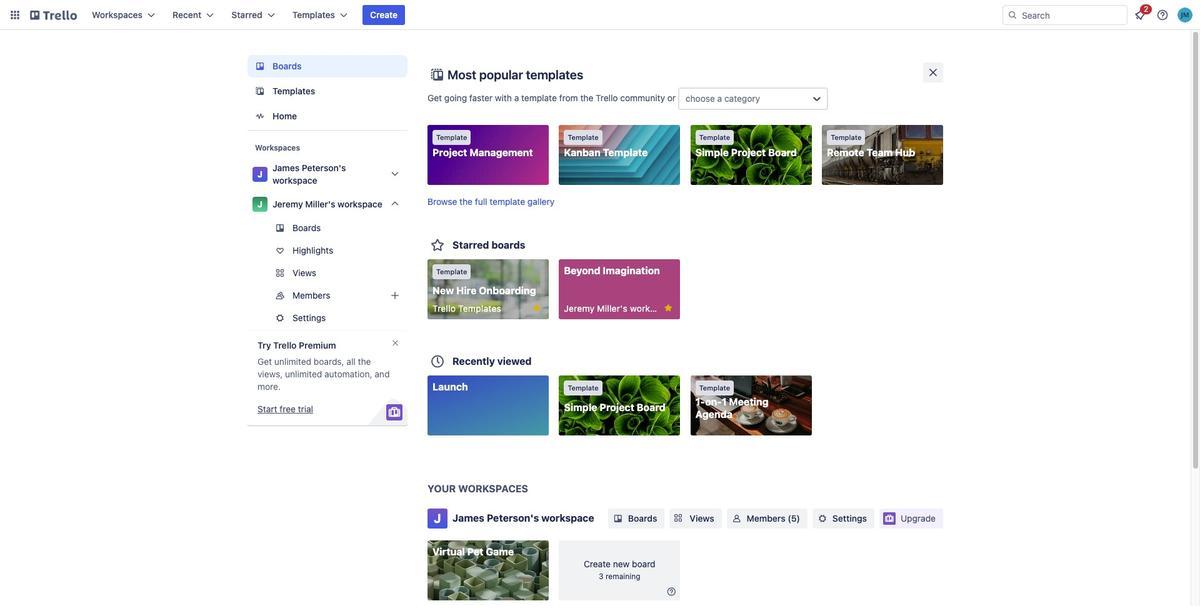 Task type: vqa. For each thing, say whether or not it's contained in the screenshot.
TODO 📚 0 cards match filters
no



Task type: describe. For each thing, give the bounding box(es) containing it.
try trello premium get unlimited boards, all the views, unlimited automation, and more.
[[258, 340, 390, 392]]

template remote team hub
[[828, 133, 916, 158]]

1 horizontal spatial sm image
[[666, 586, 678, 598]]

home link
[[248, 105, 408, 128]]

workspaces button
[[84, 5, 163, 25]]

upgrade button
[[880, 509, 944, 529]]

your
[[428, 483, 456, 494]]

gallery
[[528, 196, 555, 207]]

launch link
[[428, 376, 549, 436]]

workspaces inside workspaces dropdown button
[[92, 9, 143, 20]]

members for members
[[293, 290, 331, 301]]

template right kanban
[[603, 147, 648, 158]]

boards for views
[[628, 513, 658, 524]]

0 vertical spatial miller's
[[305, 199, 336, 210]]

meeting
[[730, 397, 769, 408]]

Search field
[[1018, 6, 1128, 24]]

1 vertical spatial the
[[460, 196, 473, 207]]

trello inside try trello premium get unlimited boards, all the views, unlimited automation, and more.
[[273, 340, 297, 351]]

from
[[560, 92, 578, 103]]

template project management
[[433, 133, 533, 158]]

0 vertical spatial boards link
[[248, 55, 408, 78]]

back to home image
[[30, 5, 77, 25]]

browse the full template gallery
[[428, 196, 555, 207]]

1 vertical spatial james
[[453, 513, 485, 524]]

the for get going faster with a template from the trello community or
[[581, 92, 594, 103]]

template 1-on-1 meeting agenda
[[696, 384, 769, 420]]

members link
[[248, 286, 420, 306]]

template up new at the left of the page
[[437, 267, 467, 276]]

upgrade
[[901, 513, 936, 524]]

kanban
[[564, 147, 601, 158]]

forward image
[[405, 288, 420, 303]]

0 vertical spatial unlimited
[[274, 357, 312, 367]]

highlights link
[[248, 241, 408, 261]]

remaining
[[606, 572, 641, 581]]

or
[[668, 92, 676, 103]]

create button
[[363, 5, 405, 25]]

team
[[867, 147, 893, 158]]

project inside template simple project board
[[732, 147, 766, 158]]

get inside try trello premium get unlimited boards, all the views, unlimited automation, and more.
[[258, 357, 272, 367]]

start
[[258, 404, 277, 415]]

most popular templates
[[448, 68, 584, 82]]

views for bottommost the views link
[[690, 513, 715, 524]]

2 vertical spatial templates
[[459, 303, 502, 314]]

board
[[632, 559, 656, 569]]

management
[[470, 147, 533, 158]]

1 horizontal spatial trello
[[433, 303, 456, 314]]

workspaces
[[459, 483, 529, 494]]

1 horizontal spatial james peterson's workspace
[[453, 513, 595, 524]]

template board image
[[253, 84, 268, 99]]

boards
[[492, 239, 526, 250]]

with
[[495, 92, 512, 103]]

start free trial
[[258, 404, 313, 415]]

0 vertical spatial j
[[258, 169, 263, 180]]

community
[[621, 92, 665, 103]]

simple project board
[[564, 402, 666, 413]]

template inside template 1-on-1 meeting agenda
[[700, 384, 731, 392]]

members for members (5)
[[747, 513, 786, 524]]

views,
[[258, 369, 283, 380]]

template simple project board
[[696, 133, 798, 158]]

template kanban template
[[564, 133, 648, 158]]

1
[[722, 397, 727, 408]]

board image
[[253, 59, 268, 74]]

members (5)
[[747, 513, 801, 524]]

imagination
[[603, 265, 660, 276]]

0 vertical spatial james peterson's workspace
[[273, 163, 346, 186]]

home
[[273, 111, 297, 121]]

views for topmost the views link
[[293, 268, 317, 278]]

onboarding
[[479, 285, 536, 296]]

new hire onboarding
[[433, 285, 536, 296]]

1 horizontal spatial a
[[718, 93, 723, 104]]

0 horizontal spatial jeremy
[[273, 199, 303, 210]]

and
[[375, 369, 390, 380]]

virtual pet game
[[433, 546, 514, 558]]

primary element
[[0, 0, 1201, 30]]

get going faster with a template from the trello community or
[[428, 92, 679, 103]]

0 horizontal spatial a
[[515, 92, 519, 103]]

2 vertical spatial j
[[434, 511, 441, 526]]

browse the full template gallery link
[[428, 196, 555, 207]]

1 vertical spatial settings link
[[813, 509, 875, 529]]

add image
[[388, 288, 403, 303]]

template inside template simple project board
[[700, 133, 731, 141]]

0 horizontal spatial james
[[273, 163, 300, 173]]

boards link for highlights
[[248, 218, 408, 238]]

1 vertical spatial template
[[490, 196, 525, 207]]

home image
[[253, 109, 268, 124]]

0 vertical spatial template
[[522, 92, 557, 103]]

1 vertical spatial views link
[[670, 509, 722, 529]]

most
[[448, 68, 477, 82]]

templates
[[526, 68, 584, 82]]

recently
[[453, 356, 495, 367]]

boards for highlights
[[293, 223, 321, 233]]

popular
[[480, 68, 523, 82]]

0 horizontal spatial settings
[[293, 313, 326, 323]]

new
[[613, 559, 630, 569]]



Task type: locate. For each thing, give the bounding box(es) containing it.
2 horizontal spatial trello
[[596, 92, 618, 103]]

2 horizontal spatial project
[[732, 147, 766, 158]]

0 vertical spatial starred
[[232, 9, 263, 20]]

0 vertical spatial trello
[[596, 92, 618, 103]]

settings up "premium"
[[293, 313, 326, 323]]

0 horizontal spatial create
[[370, 9, 398, 20]]

1 vertical spatial workspaces
[[255, 143, 300, 153]]

create inside button
[[370, 9, 398, 20]]

workspace
[[273, 175, 317, 186], [338, 199, 383, 210], [631, 303, 676, 314], [542, 513, 595, 524]]

peterson's
[[302, 163, 346, 173], [487, 513, 539, 524]]

1 horizontal spatial starred
[[453, 239, 489, 250]]

views link down highlights link
[[248, 263, 408, 283]]

1 vertical spatial board
[[637, 402, 666, 413]]

project
[[433, 147, 468, 158], [732, 147, 766, 158], [600, 402, 635, 413]]

starred
[[232, 9, 263, 20], [453, 239, 489, 250]]

template inside template project management
[[437, 133, 467, 141]]

1 vertical spatial boards link
[[248, 218, 408, 238]]

choose
[[686, 93, 715, 104]]

1 horizontal spatial get
[[428, 92, 442, 103]]

members left the (5)
[[747, 513, 786, 524]]

1 vertical spatial create
[[584, 559, 611, 569]]

peterson's down workspaces
[[487, 513, 539, 524]]

trello right try
[[273, 340, 297, 351]]

template down templates
[[522, 92, 557, 103]]

members down the highlights on the top left of the page
[[293, 290, 331, 301]]

0 horizontal spatial simple
[[564, 402, 598, 413]]

highlights
[[293, 245, 333, 256]]

premium
[[299, 340, 336, 351]]

0 horizontal spatial james peterson's workspace
[[273, 163, 346, 186]]

template
[[522, 92, 557, 103], [490, 196, 525, 207]]

boards link for views
[[608, 509, 665, 529]]

starred left the boards
[[453, 239, 489, 250]]

miller's up the highlights on the top left of the page
[[305, 199, 336, 210]]

the right all
[[358, 357, 371, 367]]

sm image for boards
[[612, 513, 625, 525]]

hub
[[896, 147, 916, 158]]

1 horizontal spatial simple
[[696, 147, 729, 158]]

template down going
[[437, 133, 467, 141]]

boards up board
[[628, 513, 658, 524]]

1 horizontal spatial peterson's
[[487, 513, 539, 524]]

1 horizontal spatial members
[[747, 513, 786, 524]]

views link left sm icon on the bottom right of page
[[670, 509, 722, 529]]

get up views,
[[258, 357, 272, 367]]

boards right the board image on the left top of page
[[273, 61, 302, 71]]

templates button
[[285, 5, 355, 25]]

going
[[445, 92, 467, 103]]

0 vertical spatial members
[[293, 290, 331, 301]]

0 horizontal spatial views
[[293, 268, 317, 278]]

0 vertical spatial simple
[[696, 147, 729, 158]]

1 vertical spatial boards
[[293, 223, 321, 233]]

james peterson's workspace down home link
[[273, 163, 346, 186]]

1 horizontal spatial jeremy miller's workspace
[[564, 303, 676, 314]]

recent
[[173, 9, 202, 20]]

full
[[475, 196, 488, 207]]

template inside template remote team hub
[[831, 133, 862, 141]]

0 vertical spatial jeremy
[[273, 199, 303, 210]]

get
[[428, 92, 442, 103], [258, 357, 272, 367]]

faster
[[470, 92, 493, 103]]

0 horizontal spatial sm image
[[612, 513, 625, 525]]

1 vertical spatial views
[[690, 513, 715, 524]]

0 horizontal spatial jeremy miller's workspace
[[273, 199, 383, 210]]

trello left community
[[596, 92, 618, 103]]

1 horizontal spatial miller's
[[598, 303, 628, 314]]

0 horizontal spatial project
[[433, 147, 468, 158]]

1 vertical spatial unlimited
[[285, 369, 322, 380]]

board inside template simple project board
[[769, 147, 798, 158]]

1 vertical spatial peterson's
[[487, 513, 539, 524]]

1 horizontal spatial views
[[690, 513, 715, 524]]

trello templates
[[433, 303, 502, 314]]

agenda
[[696, 409, 733, 420]]

template up on-
[[700, 384, 731, 392]]

1 vertical spatial miller's
[[598, 303, 628, 314]]

0 horizontal spatial views link
[[248, 263, 408, 283]]

new
[[433, 285, 454, 296]]

1 vertical spatial settings
[[833, 513, 868, 524]]

sm image for settings
[[817, 513, 829, 525]]

0 horizontal spatial trello
[[273, 340, 297, 351]]

templates link
[[248, 80, 408, 103]]

1 vertical spatial james peterson's workspace
[[453, 513, 595, 524]]

virtual
[[433, 546, 465, 558]]

james
[[273, 163, 300, 173], [453, 513, 485, 524]]

your workspaces
[[428, 483, 529, 494]]

templates right starred dropdown button
[[293, 9, 335, 20]]

0 horizontal spatial get
[[258, 357, 272, 367]]

jeremy miller's workspace
[[273, 199, 383, 210], [564, 303, 676, 314]]

0 vertical spatial peterson's
[[302, 163, 346, 173]]

click to unstar this board. it will be removed from your starred list. image
[[663, 302, 674, 314]]

jeremy miller (jeremymiller198) image
[[1178, 8, 1193, 23]]

0 vertical spatial the
[[581, 92, 594, 103]]

views down the highlights on the top left of the page
[[293, 268, 317, 278]]

1 vertical spatial jeremy
[[564, 303, 595, 314]]

recent button
[[165, 5, 222, 25]]

1 vertical spatial simple
[[564, 402, 598, 413]]

0 vertical spatial settings
[[293, 313, 326, 323]]

1 horizontal spatial settings
[[833, 513, 868, 524]]

sm image
[[731, 513, 743, 525]]

template up kanban
[[568, 133, 599, 141]]

2 vertical spatial boards
[[628, 513, 658, 524]]

a right with
[[515, 92, 519, 103]]

template down choose a category
[[700, 133, 731, 141]]

browse
[[428, 196, 457, 207]]

automation,
[[325, 369, 373, 380]]

settings link right the (5)
[[813, 509, 875, 529]]

1 vertical spatial templates
[[273, 86, 315, 96]]

(5)
[[788, 513, 801, 524]]

a
[[515, 92, 519, 103], [718, 93, 723, 104]]

beyond imagination
[[564, 265, 660, 276]]

recently viewed
[[453, 356, 532, 367]]

templates inside popup button
[[293, 9, 335, 20]]

james peterson's workspace
[[273, 163, 346, 186], [453, 513, 595, 524]]

1 horizontal spatial the
[[460, 196, 473, 207]]

beyond
[[564, 265, 601, 276]]

1 horizontal spatial views link
[[670, 509, 722, 529]]

0 vertical spatial boards
[[273, 61, 302, 71]]

0 vertical spatial workspaces
[[92, 9, 143, 20]]

try
[[258, 340, 271, 351]]

boards up the highlights on the top left of the page
[[293, 223, 321, 233]]

the for try trello premium get unlimited boards, all the views, unlimited automation, and more.
[[358, 357, 371, 367]]

click to unstar this board. it will be removed from your starred list. image
[[532, 302, 543, 314]]

boards link up templates link
[[248, 55, 408, 78]]

1 vertical spatial get
[[258, 357, 272, 367]]

templates up home
[[273, 86, 315, 96]]

1 vertical spatial j
[[258, 199, 263, 210]]

workspaces
[[92, 9, 143, 20], [255, 143, 300, 153]]

unlimited down boards, on the bottom left
[[285, 369, 322, 380]]

0 horizontal spatial board
[[637, 402, 666, 413]]

project inside template project management
[[433, 147, 468, 158]]

template right full
[[490, 196, 525, 207]]

1 horizontal spatial james
[[453, 513, 485, 524]]

0 horizontal spatial workspaces
[[92, 9, 143, 20]]

starred up the board image on the left top of page
[[232, 9, 263, 20]]

starred for starred boards
[[453, 239, 489, 250]]

1 horizontal spatial settings link
[[813, 509, 875, 529]]

create
[[370, 9, 398, 20], [584, 559, 611, 569]]

get left going
[[428, 92, 442, 103]]

james down home
[[273, 163, 300, 173]]

2 vertical spatial the
[[358, 357, 371, 367]]

0 horizontal spatial starred
[[232, 9, 263, 20]]

create for create
[[370, 9, 398, 20]]

1 vertical spatial trello
[[433, 303, 456, 314]]

board
[[769, 147, 798, 158], [637, 402, 666, 413]]

3
[[599, 572, 604, 581]]

project for template project management
[[433, 147, 468, 158]]

miller's down beyond imagination
[[598, 303, 628, 314]]

miller's
[[305, 199, 336, 210], [598, 303, 628, 314]]

0 vertical spatial create
[[370, 9, 398, 20]]

settings link down members link on the left
[[248, 308, 408, 328]]

starred inside starred dropdown button
[[232, 9, 263, 20]]

unlimited
[[274, 357, 312, 367], [285, 369, 322, 380]]

remote
[[828, 147, 865, 158]]

choose a category
[[686, 93, 761, 104]]

0 vertical spatial templates
[[293, 9, 335, 20]]

settings right the (5)
[[833, 513, 868, 524]]

search image
[[1008, 10, 1018, 20]]

2 vertical spatial boards link
[[608, 509, 665, 529]]

views link
[[248, 263, 408, 283], [670, 509, 722, 529]]

boards link up board
[[608, 509, 665, 529]]

templates
[[293, 9, 335, 20], [273, 86, 315, 96], [459, 303, 502, 314]]

open information menu image
[[1157, 9, 1170, 21]]

members
[[293, 290, 331, 301], [747, 513, 786, 524]]

boards
[[273, 61, 302, 71], [293, 223, 321, 233], [628, 513, 658, 524]]

template up simple project board
[[568, 384, 599, 392]]

0 horizontal spatial miller's
[[305, 199, 336, 210]]

trello
[[596, 92, 618, 103], [433, 303, 456, 314], [273, 340, 297, 351]]

simple inside template simple project board
[[696, 147, 729, 158]]

trial
[[298, 404, 313, 415]]

1 horizontal spatial board
[[769, 147, 798, 158]]

0 vertical spatial get
[[428, 92, 442, 103]]

starred button
[[224, 5, 283, 25]]

start free trial button
[[258, 403, 313, 416]]

2 horizontal spatial sm image
[[817, 513, 829, 525]]

jeremy up the highlights on the top left of the page
[[273, 199, 303, 210]]

settings link
[[248, 308, 408, 328], [813, 509, 875, 529]]

pet
[[468, 546, 484, 558]]

0 horizontal spatial settings link
[[248, 308, 408, 328]]

free
[[280, 404, 296, 415]]

2 horizontal spatial the
[[581, 92, 594, 103]]

create for create new board 3 remaining
[[584, 559, 611, 569]]

jeremy down beyond
[[564, 303, 595, 314]]

0 vertical spatial views link
[[248, 263, 408, 283]]

starred boards
[[453, 239, 526, 250]]

0 horizontal spatial the
[[358, 357, 371, 367]]

james down your workspaces
[[453, 513, 485, 524]]

unlimited up views,
[[274, 357, 312, 367]]

boards link up highlights link
[[248, 218, 408, 238]]

1 horizontal spatial workspaces
[[255, 143, 300, 153]]

virtual pet game link
[[428, 541, 549, 601]]

0 vertical spatial settings link
[[248, 308, 408, 328]]

views
[[293, 268, 317, 278], [690, 513, 715, 524]]

0 vertical spatial jeremy miller's workspace
[[273, 199, 383, 210]]

peterson's down home link
[[302, 163, 346, 173]]

create new board 3 remaining
[[584, 559, 656, 581]]

jeremy miller's workspace up highlights link
[[273, 199, 383, 210]]

1 vertical spatial starred
[[453, 239, 489, 250]]

a right choose
[[718, 93, 723, 104]]

category
[[725, 93, 761, 104]]

simple
[[696, 147, 729, 158], [564, 402, 598, 413]]

the right from in the top of the page
[[581, 92, 594, 103]]

1 vertical spatial members
[[747, 513, 786, 524]]

launch
[[433, 382, 468, 393]]

0 vertical spatial james
[[273, 163, 300, 173]]

on-
[[706, 397, 722, 408]]

1-
[[696, 397, 706, 408]]

james peterson's workspace up game
[[453, 513, 595, 524]]

the left full
[[460, 196, 473, 207]]

project for simple project board
[[600, 402, 635, 413]]

0 horizontal spatial members
[[293, 290, 331, 301]]

views left sm icon on the bottom right of page
[[690, 513, 715, 524]]

template
[[437, 133, 467, 141], [568, 133, 599, 141], [700, 133, 731, 141], [831, 133, 862, 141], [603, 147, 648, 158], [437, 267, 467, 276], [568, 384, 599, 392], [700, 384, 731, 392]]

create inside create new board 3 remaining
[[584, 559, 611, 569]]

template up remote
[[831, 133, 862, 141]]

hire
[[457, 285, 477, 296]]

0 vertical spatial board
[[769, 147, 798, 158]]

game
[[486, 546, 514, 558]]

2 notifications image
[[1133, 8, 1148, 23]]

viewed
[[498, 356, 532, 367]]

1 vertical spatial jeremy miller's workspace
[[564, 303, 676, 314]]

more.
[[258, 382, 281, 392]]

boards,
[[314, 357, 344, 367]]

the inside try trello premium get unlimited boards, all the views, unlimited automation, and more.
[[358, 357, 371, 367]]

starred for starred
[[232, 9, 263, 20]]

2 vertical spatial trello
[[273, 340, 297, 351]]

templates down new hire onboarding
[[459, 303, 502, 314]]

1 horizontal spatial create
[[584, 559, 611, 569]]

0 vertical spatial views
[[293, 268, 317, 278]]

all
[[347, 357, 356, 367]]

0 horizontal spatial peterson's
[[302, 163, 346, 173]]

1 horizontal spatial project
[[600, 402, 635, 413]]

trello down new at the left of the page
[[433, 303, 456, 314]]

sm image
[[612, 513, 625, 525], [817, 513, 829, 525], [666, 586, 678, 598]]

j
[[258, 169, 263, 180], [258, 199, 263, 210], [434, 511, 441, 526]]

jeremy miller's workspace down beyond imagination
[[564, 303, 676, 314]]



